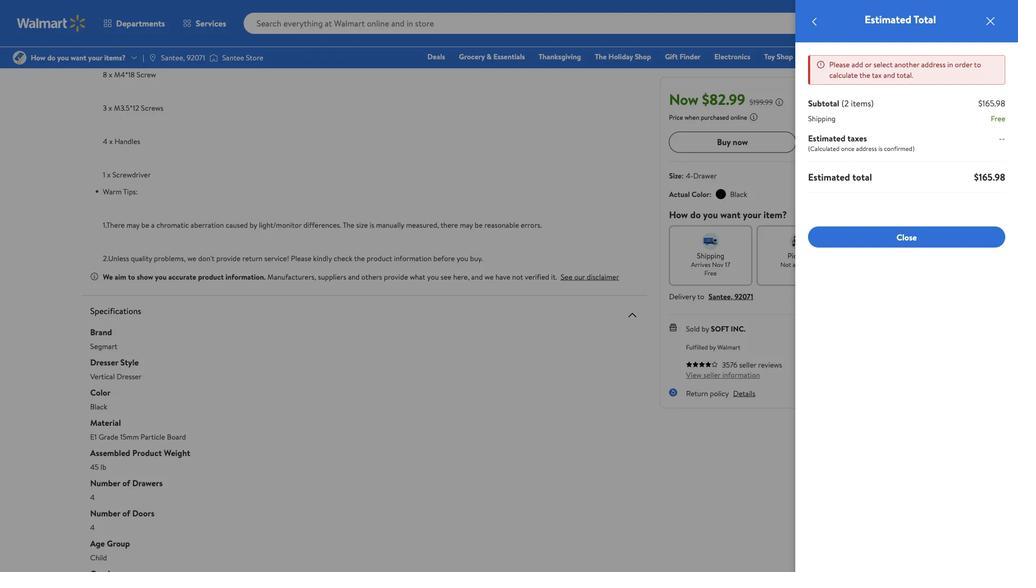 Task type: describe. For each thing, give the bounding box(es) containing it.
learn more about strikethrough prices image
[[775, 98, 784, 106]]

black inside the brand segmart dresser style vertical dresser color black material e1 grade 15mm particle board assembled product weight 45 lb number of drawers 4 number of doors 4 age group child
[[90, 402, 107, 412]]

drawers
[[132, 478, 163, 490]]

1 vertical spatial is
[[370, 220, 375, 230]]

the holiday shop
[[595, 51, 651, 62]]

screwdriver
[[112, 170, 151, 180]]

1 number from the top
[[90, 478, 120, 490]]

calculate
[[830, 70, 858, 80]]

manufacturers,
[[268, 272, 316, 282]]

age
[[90, 538, 105, 550]]

x for 3
[[109, 103, 112, 113]]

0 horizontal spatial product
[[198, 272, 224, 282]]

0 horizontal spatial the
[[354, 253, 365, 264]]

to left santee,
[[698, 291, 705, 302]]

total
[[853, 171, 872, 184]]

intent image for delivery image
[[878, 233, 895, 250]]

home
[[807, 51, 827, 62]]

differences.
[[304, 220, 341, 230]]

handles
[[115, 136, 140, 147]]

how
[[669, 208, 688, 221]]

have
[[496, 272, 511, 282]]

0 vertical spatial by
[[250, 220, 257, 230]]

2 may from the left
[[460, 220, 473, 230]]

by for fulfilled
[[710, 343, 716, 352]]

1.there may be a chromatic aberration caused by light/monitor differences. the size is manually measured, there may be reasonable errors.
[[103, 220, 542, 230]]

buy
[[717, 136, 731, 148]]

Search search field
[[244, 13, 836, 34]]

see our disclaimer button
[[561, 272, 619, 282]]

sold
[[686, 324, 700, 334]]

specifications image
[[626, 309, 639, 322]]

$165.98 for estimated total
[[975, 171, 1006, 184]]

1 of from the top
[[122, 478, 130, 490]]

online
[[731, 113, 748, 122]]

m3.5*12
[[114, 103, 139, 113]]

1 horizontal spatial information
[[723, 370, 760, 381]]

weight
[[164, 448, 190, 459]]

actual
[[669, 189, 690, 200]]

walmart+
[[969, 51, 1001, 62]]

the holiday shop link
[[590, 51, 656, 62]]

your
[[743, 208, 762, 221]]

essentials
[[494, 51, 525, 62]]

toy shop link
[[760, 51, 798, 62]]

3576
[[722, 360, 738, 370]]

2 be from the left
[[475, 220, 483, 230]]

15mm
[[120, 432, 139, 442]]

1 horizontal spatial color
[[692, 189, 710, 200]]

e1
[[90, 432, 97, 442]]

check
[[334, 253, 353, 264]]

grocery & essentials link
[[454, 51, 530, 62]]

0 vertical spatial :
[[682, 170, 684, 181]]

1 vertical spatial dresser
[[117, 372, 142, 382]]

0 vertical spatial provide
[[216, 253, 241, 264]]

shipping for shipping arrives nov 17 free
[[697, 251, 725, 261]]

size
[[356, 220, 368, 230]]

1 horizontal spatial provide
[[384, 272, 408, 282]]

child
[[90, 553, 107, 563]]

return policy details
[[686, 388, 756, 399]]

details
[[734, 388, 756, 399]]

electronics
[[715, 51, 751, 62]]

don't
[[198, 253, 215, 264]]

delivery to santee, 92071
[[669, 291, 754, 302]]

intent image for pickup image
[[790, 233, 807, 250]]

screw
[[137, 69, 156, 80]]

0 vertical spatial black
[[731, 189, 748, 200]]

1 may from the left
[[127, 220, 140, 230]]

not
[[781, 260, 792, 269]]

suppliers
[[318, 272, 346, 282]]

do
[[691, 208, 701, 221]]

x for 4
[[109, 136, 113, 147]]

estimated for estimated taxes (calculated once address is confirmed)
[[808, 132, 846, 144]]

now
[[669, 89, 699, 110]]

disclaimer
[[587, 272, 619, 282]]

screws for 3 x m3.5*12 screws
[[141, 103, 164, 113]]

$82.99
[[702, 89, 746, 110]]

view seller information
[[686, 370, 760, 381]]

lb
[[101, 462, 106, 473]]

in
[[948, 59, 954, 70]]

free inside estimated total dialog
[[991, 114, 1006, 124]]

please inside please add or select another address in order to calculate the tax and total.
[[830, 59, 850, 70]]

material
[[90, 417, 121, 429]]

close
[[897, 231, 917, 243]]

information.
[[226, 272, 266, 282]]

subtotal
[[808, 98, 840, 109]]

view seller information link
[[686, 370, 760, 381]]

1 be from the left
[[141, 220, 149, 230]]

before
[[434, 253, 455, 264]]

gift finder
[[665, 51, 701, 62]]

and inside please add or select another address in order to calculate the tax and total.
[[884, 70, 896, 80]]

here,
[[453, 272, 470, 282]]

return
[[686, 388, 708, 399]]

address inside please add or select another address in order to calculate the tax and total.
[[922, 59, 946, 70]]

1 vertical spatial please
[[291, 253, 312, 264]]

brand segmart dresser style vertical dresser color black material e1 grade 15mm particle board assembled product weight 45 lb number of drawers 4 number of doors 4 age group child
[[90, 327, 190, 563]]

registry link
[[874, 51, 911, 62]]

add to cart button
[[801, 132, 928, 153]]

buy.
[[470, 253, 483, 264]]

deals
[[428, 51, 445, 62]]

view
[[686, 370, 702, 381]]

confirmed)
[[884, 144, 915, 153]]

others
[[362, 272, 382, 282]]

another
[[895, 59, 920, 70]]

warm tips:
[[103, 186, 138, 197]]

see
[[441, 272, 452, 282]]

8 x m4*18 screw
[[103, 69, 156, 80]]

to inside please add or select another address in order to calculate the tax and total.
[[975, 59, 982, 70]]

1 - from the left
[[999, 132, 1003, 144]]

to inside button
[[860, 136, 868, 148]]

delivery for delivery
[[873, 251, 900, 261]]

thanksgiving link
[[534, 51, 586, 62]]

$165.98 for subtotal
[[979, 98, 1006, 109]]

shop inside toy shop link
[[777, 51, 793, 62]]

2 vertical spatial 4
[[90, 523, 95, 533]]

intent image for shipping image
[[703, 233, 719, 250]]

purchased
[[701, 113, 729, 122]]

3
[[103, 103, 107, 113]]

estimated taxes (calculated once address is confirmed)
[[808, 132, 915, 153]]

finder
[[680, 51, 701, 62]]

select
[[874, 59, 893, 70]]

walmart
[[718, 343, 741, 352]]

tax
[[872, 70, 882, 80]]

size : 4-drawer
[[669, 170, 717, 181]]

free inside shipping arrives nov 17 free
[[705, 269, 717, 278]]

seller for view
[[704, 370, 721, 381]]

0 vertical spatial 4
[[103, 136, 107, 147]]

brand
[[90, 327, 112, 338]]

estimated total dialog
[[796, 0, 1019, 573]]

screws for 28 x m5*50 screws
[[142, 36, 165, 46]]



Task type: locate. For each thing, give the bounding box(es) containing it.
may right 1.there
[[127, 220, 140, 230]]

black up want
[[731, 189, 748, 200]]

1 vertical spatial information
[[723, 370, 760, 381]]

home link
[[802, 51, 831, 62]]

shipping inside shipping arrives nov 17 free
[[697, 251, 725, 261]]

0 horizontal spatial may
[[127, 220, 140, 230]]

1 vertical spatial we
[[485, 272, 494, 282]]

you right show
[[155, 272, 167, 282]]

m4*18
[[114, 69, 135, 80]]

x left handles
[[109, 136, 113, 147]]

free left 17
[[705, 269, 717, 278]]

x for 8
[[109, 69, 112, 80]]

2 horizontal spatial and
[[884, 70, 896, 80]]

seller down 3.8862 stars out of 5, based on 3576 seller reviews element
[[704, 370, 721, 381]]

size
[[669, 170, 682, 181]]

shop inside the holiday shop 'link'
[[635, 51, 651, 62]]

0 vertical spatial $165.98
[[979, 98, 1006, 109]]

2 vertical spatial by
[[710, 343, 716, 352]]

1 vertical spatial delivery
[[669, 291, 696, 302]]

0 horizontal spatial black
[[90, 402, 107, 412]]

soft
[[711, 324, 729, 334]]

is left 'confirmed)'
[[879, 144, 883, 153]]

shop right holiday
[[635, 51, 651, 62]]

estimated for estimated total
[[808, 171, 851, 184]]

total
[[914, 12, 936, 27]]

grocery & essentials
[[459, 51, 525, 62]]

color down drawer
[[692, 189, 710, 200]]

shipping down the intent image for shipping on the right top of the page
[[697, 251, 725, 261]]

and right here,
[[472, 272, 483, 282]]

0 vertical spatial the
[[595, 51, 607, 62]]

1 vertical spatial :
[[710, 189, 712, 200]]

estimated total
[[865, 12, 936, 27]]

0 horizontal spatial :
[[682, 170, 684, 181]]

subtotal (2 items)
[[808, 98, 874, 109]]

0 horizontal spatial shipping
[[697, 251, 725, 261]]

1 horizontal spatial :
[[710, 189, 712, 200]]

the right check
[[354, 253, 365, 264]]

x for 1
[[107, 170, 111, 180]]

gift finder link
[[660, 51, 706, 62]]

0 vertical spatial information
[[394, 253, 432, 264]]

: down drawer
[[710, 189, 712, 200]]

toy
[[765, 51, 775, 62]]

0 horizontal spatial free
[[705, 269, 717, 278]]

number up age
[[90, 508, 120, 520]]

1 vertical spatial color
[[90, 387, 111, 399]]

address
[[922, 59, 946, 70], [857, 144, 877, 153]]

of
[[122, 478, 130, 490], [122, 508, 130, 520]]

1 vertical spatial the
[[343, 220, 355, 230]]

1 x screwdriver
[[103, 170, 151, 180]]

the inside please add or select another address in order to calculate the tax and total.
[[860, 70, 871, 80]]

or
[[865, 59, 872, 70]]

1 vertical spatial screws
[[141, 103, 164, 113]]

by for sold
[[702, 324, 710, 334]]

dresser down style
[[117, 372, 142, 382]]

be left a
[[141, 220, 149, 230]]

product down the don't at the left of page
[[198, 272, 224, 282]]

x right 3 on the left
[[109, 103, 112, 113]]

the down 'or'
[[860, 70, 871, 80]]

1 horizontal spatial is
[[879, 144, 883, 153]]

actual color :
[[669, 189, 712, 200]]

1 horizontal spatial seller
[[740, 360, 757, 370]]

1 horizontal spatial delivery
[[873, 251, 900, 261]]

color inside the brand segmart dresser style vertical dresser color black material e1 grade 15mm particle board assembled product weight 45 lb number of drawers 4 number of doors 4 age group child
[[90, 387, 111, 399]]

0 vertical spatial screws
[[142, 36, 165, 46]]

4 up age
[[90, 523, 95, 533]]

provide right the don't at the left of page
[[216, 253, 241, 264]]

details button
[[734, 388, 756, 399]]

and left others
[[348, 272, 360, 282]]

0 vertical spatial of
[[122, 478, 130, 490]]

0 horizontal spatial is
[[370, 220, 375, 230]]

shop right toy
[[777, 51, 793, 62]]

errors.
[[521, 220, 542, 230]]

x for 28
[[113, 36, 116, 46]]

0 vertical spatial is
[[879, 144, 883, 153]]

0 vertical spatial free
[[991, 114, 1006, 124]]

1 horizontal spatial may
[[460, 220, 473, 230]]

is inside estimated taxes (calculated once address is confirmed)
[[879, 144, 883, 153]]

-
[[999, 132, 1003, 144], [1003, 132, 1006, 144]]

2 shop from the left
[[777, 51, 793, 62]]

0 horizontal spatial and
[[348, 272, 360, 282]]

fashion link
[[836, 51, 870, 62]]

inc.
[[731, 324, 746, 334]]

it.
[[551, 272, 557, 282]]

the inside 'link'
[[595, 51, 607, 62]]

estimated down (calculated
[[808, 171, 851, 184]]

1 vertical spatial product
[[198, 272, 224, 282]]

available
[[793, 260, 816, 269]]

(calculated
[[808, 144, 840, 153]]

is
[[879, 144, 883, 153], [370, 220, 375, 230]]

order
[[955, 59, 973, 70]]

0 vertical spatial product
[[367, 253, 392, 264]]

shipping for shipping
[[808, 114, 836, 124]]

how do you want your item?
[[669, 208, 787, 221]]

one debit link
[[915, 51, 960, 62]]

screws
[[142, 36, 165, 46], [141, 103, 164, 113]]

please up manufacturers,
[[291, 253, 312, 264]]

fulfilled by walmart
[[686, 343, 741, 352]]

0 vertical spatial estimated
[[865, 12, 912, 27]]

back image
[[808, 15, 821, 28]]

estimated left the total
[[865, 12, 912, 27]]

provide left what
[[384, 272, 408, 282]]

by
[[250, 220, 257, 230], [702, 324, 710, 334], [710, 343, 716, 352]]

screws right m5*50
[[142, 36, 165, 46]]

taxes
[[848, 132, 867, 144]]

0 horizontal spatial provide
[[216, 253, 241, 264]]

1 horizontal spatial address
[[922, 59, 946, 70]]

deals link
[[423, 51, 450, 62]]

information up details button
[[723, 370, 760, 381]]

black
[[731, 189, 748, 200], [90, 402, 107, 412]]

board
[[167, 432, 186, 442]]

0 vertical spatial we
[[187, 253, 197, 264]]

the left size
[[343, 220, 355, 230]]

to right order on the right top of page
[[975, 59, 982, 70]]

nov
[[712, 260, 724, 269]]

2
[[995, 12, 998, 21]]

1 horizontal spatial and
[[472, 272, 483, 282]]

1.there
[[103, 220, 125, 230]]

$165.98 down --
[[975, 171, 1006, 184]]

1 horizontal spatial free
[[991, 114, 1006, 124]]

x right 28
[[113, 36, 116, 46]]

reviews
[[758, 360, 783, 370]]

add to cart
[[843, 136, 885, 148]]

return
[[242, 253, 263, 264]]

by right sold
[[702, 324, 710, 334]]

doors
[[132, 508, 155, 520]]

0 horizontal spatial delivery
[[669, 291, 696, 302]]

1 horizontal spatial shipping
[[808, 114, 836, 124]]

we left have
[[485, 272, 494, 282]]

to right aim
[[128, 272, 135, 282]]

2.unless
[[103, 253, 129, 264]]

there
[[441, 220, 458, 230]]

free up --
[[991, 114, 1006, 124]]

4 left handles
[[103, 136, 107, 147]]

$165.98
[[979, 98, 1006, 109], [975, 171, 1006, 184]]

by right the fulfilled
[[710, 343, 716, 352]]

number down lb
[[90, 478, 120, 490]]

1 vertical spatial of
[[122, 508, 130, 520]]

1 horizontal spatial black
[[731, 189, 748, 200]]

17
[[725, 260, 731, 269]]

santee, 92071 button
[[709, 291, 754, 302]]

screws right m3.5*12
[[141, 103, 164, 113]]

by right the caused
[[250, 220, 257, 230]]

45
[[90, 462, 99, 473]]

shipping down subtotal
[[808, 114, 836, 124]]

estimated
[[865, 12, 912, 27], [808, 132, 846, 144], [808, 171, 851, 184]]

x
[[113, 36, 116, 46], [109, 69, 112, 80], [109, 103, 112, 113], [109, 136, 113, 147], [107, 170, 111, 180]]

2 - from the left
[[1003, 132, 1006, 144]]

number
[[90, 478, 120, 490], [90, 508, 120, 520]]

1 horizontal spatial we
[[485, 272, 494, 282]]

be left reasonable
[[475, 220, 483, 230]]

0 horizontal spatial please
[[291, 253, 312, 264]]

fulfilled
[[686, 343, 708, 352]]

legal information image
[[750, 113, 758, 121]]

to left 'cart'
[[860, 136, 868, 148]]

0 horizontal spatial seller
[[704, 370, 721, 381]]

0 vertical spatial the
[[860, 70, 871, 80]]

0 vertical spatial number
[[90, 478, 120, 490]]

free
[[991, 114, 1006, 124], [705, 269, 717, 278]]

information up what
[[394, 253, 432, 264]]

thanksgiving
[[539, 51, 581, 62]]

1 horizontal spatial the
[[595, 51, 607, 62]]

when
[[685, 113, 700, 122]]

shop
[[635, 51, 651, 62], [777, 51, 793, 62]]

1 horizontal spatial shop
[[777, 51, 793, 62]]

reasonable
[[485, 220, 519, 230]]

please up the calculate
[[830, 59, 850, 70]]

please add or select another address in order to calculate the tax and total.
[[830, 59, 982, 80]]

close panel image
[[985, 15, 997, 28]]

walmart image
[[17, 15, 86, 32]]

product up others
[[367, 253, 392, 264]]

1 shop from the left
[[635, 51, 651, 62]]

seller for 3576
[[740, 360, 757, 370]]

2 of from the top
[[122, 508, 130, 520]]

&
[[487, 51, 492, 62]]

you left the buy. in the top left of the page
[[457, 253, 469, 264]]

estimated for estimated total
[[865, 12, 912, 27]]

of left 'doors'
[[122, 508, 130, 520]]

toy shop
[[765, 51, 793, 62]]

price
[[669, 113, 683, 122]]

0 horizontal spatial address
[[857, 144, 877, 153]]

4 down 45
[[90, 493, 95, 503]]

delivery down intent image for delivery
[[873, 251, 900, 261]]

may
[[127, 220, 140, 230], [460, 220, 473, 230]]

kindly
[[313, 253, 332, 264]]

we aim to show you accurate product information. manufacturers, suppliers and others provide what you see here, and we have not verified it. see our disclaimer
[[103, 272, 619, 282]]

1 vertical spatial black
[[90, 402, 107, 412]]

1 vertical spatial by
[[702, 324, 710, 334]]

of left drawers
[[122, 478, 130, 490]]

specifications
[[90, 305, 141, 317]]

0 horizontal spatial be
[[141, 220, 149, 230]]

1 vertical spatial shipping
[[697, 251, 725, 261]]

0 horizontal spatial shop
[[635, 51, 651, 62]]

and down select
[[884, 70, 896, 80]]

1 vertical spatial the
[[354, 253, 365, 264]]

may right there
[[460, 220, 473, 230]]

0 vertical spatial color
[[692, 189, 710, 200]]

see
[[561, 272, 573, 282]]

the left holiday
[[595, 51, 607, 62]]

shipping inside estimated total dialog
[[808, 114, 836, 124]]

estimated inside estimated taxes (calculated once address is confirmed)
[[808, 132, 846, 144]]

items)
[[851, 98, 874, 109]]

what
[[410, 272, 426, 282]]

1 horizontal spatial be
[[475, 220, 483, 230]]

1 vertical spatial $165.98
[[975, 171, 1006, 184]]

address inside estimated taxes (calculated once address is confirmed)
[[857, 144, 877, 153]]

color down vertical
[[90, 387, 111, 399]]

service!
[[264, 253, 289, 264]]

we left the don't at the left of page
[[187, 253, 197, 264]]

0 horizontal spatial the
[[343, 220, 355, 230]]

drawer
[[694, 170, 717, 181]]

0 vertical spatial delivery
[[873, 251, 900, 261]]

seller right 3576
[[740, 360, 757, 370]]

dresser up vertical
[[90, 357, 118, 369]]

x right 8
[[109, 69, 112, 80]]

you left see
[[427, 272, 439, 282]]

2 number from the top
[[90, 508, 120, 520]]

one debit
[[920, 51, 956, 62]]

delivery for delivery to santee, 92071
[[669, 291, 696, 302]]

walmart+ link
[[965, 51, 1006, 62]]

0 vertical spatial shipping
[[808, 114, 836, 124]]

delivery inside 'button'
[[873, 251, 900, 261]]

add
[[843, 136, 858, 148]]

show
[[137, 272, 153, 282]]

1 horizontal spatial product
[[367, 253, 392, 264]]

1 horizontal spatial please
[[830, 59, 850, 70]]

verified
[[525, 272, 550, 282]]

0 horizontal spatial color
[[90, 387, 111, 399]]

1 vertical spatial number
[[90, 508, 120, 520]]

2.unless quality problems, we don't provide return service! please kindly check the product information before you buy.
[[103, 253, 483, 264]]

Walmart Site-Wide search field
[[244, 13, 836, 34]]

you right do on the right top of page
[[703, 208, 718, 221]]

0 vertical spatial please
[[830, 59, 850, 70]]

1 vertical spatial address
[[857, 144, 877, 153]]

close button
[[808, 227, 1006, 248]]

1 vertical spatial free
[[705, 269, 717, 278]]

0 horizontal spatial information
[[394, 253, 432, 264]]

black up "material"
[[90, 402, 107, 412]]

please
[[830, 59, 850, 70], [291, 253, 312, 264]]

$165.98 up --
[[979, 98, 1006, 109]]

0 vertical spatial dresser
[[90, 357, 118, 369]]

1 vertical spatial estimated
[[808, 132, 846, 144]]

0 vertical spatial address
[[922, 59, 946, 70]]

2 vertical spatial estimated
[[808, 171, 851, 184]]

we
[[187, 253, 197, 264], [485, 272, 494, 282]]

3.8862 stars out of 5, based on 3576 seller reviews element
[[686, 361, 718, 368]]

1 vertical spatial 4
[[90, 493, 95, 503]]

chromatic
[[156, 220, 189, 230]]

quality
[[131, 253, 152, 264]]

one
[[920, 51, 936, 62]]

is right size
[[370, 220, 375, 230]]

: left 4-
[[682, 170, 684, 181]]

2 button
[[976, 11, 1009, 36]]

estimated left the taxes
[[808, 132, 846, 144]]

x right "1"
[[107, 170, 111, 180]]

1 vertical spatial provide
[[384, 272, 408, 282]]

1 horizontal spatial the
[[860, 70, 871, 80]]

0 horizontal spatial we
[[187, 253, 197, 264]]

delivery up sold
[[669, 291, 696, 302]]

registry
[[879, 51, 906, 62]]



Task type: vqa. For each thing, say whether or not it's contained in the screenshot.
x for 4
yes



